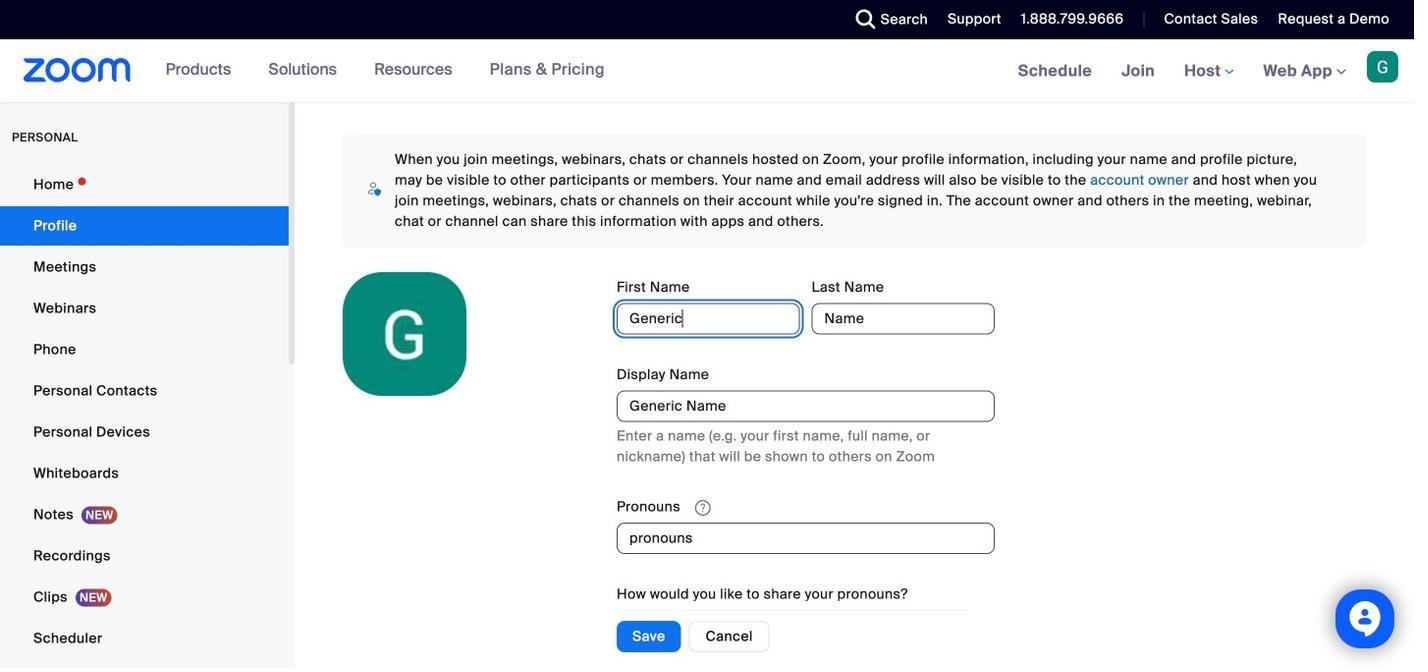 Task type: vqa. For each thing, say whether or not it's contained in the screenshot.
Banner
yes



Task type: describe. For each thing, give the bounding box(es) containing it.
user photo image
[[343, 272, 467, 396]]

profile picture image
[[1368, 51, 1399, 83]]

personal menu menu
[[0, 165, 289, 668]]

meetings navigation
[[1004, 39, 1415, 104]]

Pronouns text field
[[617, 523, 995, 554]]

product information navigation
[[151, 39, 620, 102]]

zoom logo image
[[24, 58, 131, 83]]



Task type: locate. For each thing, give the bounding box(es) containing it.
None text field
[[617, 391, 995, 422]]

banner
[[0, 39, 1415, 104]]

Last Name text field
[[812, 303, 995, 335]]

First Name text field
[[617, 303, 800, 335]]

learn more about pronouns image
[[689, 499, 717, 517]]



